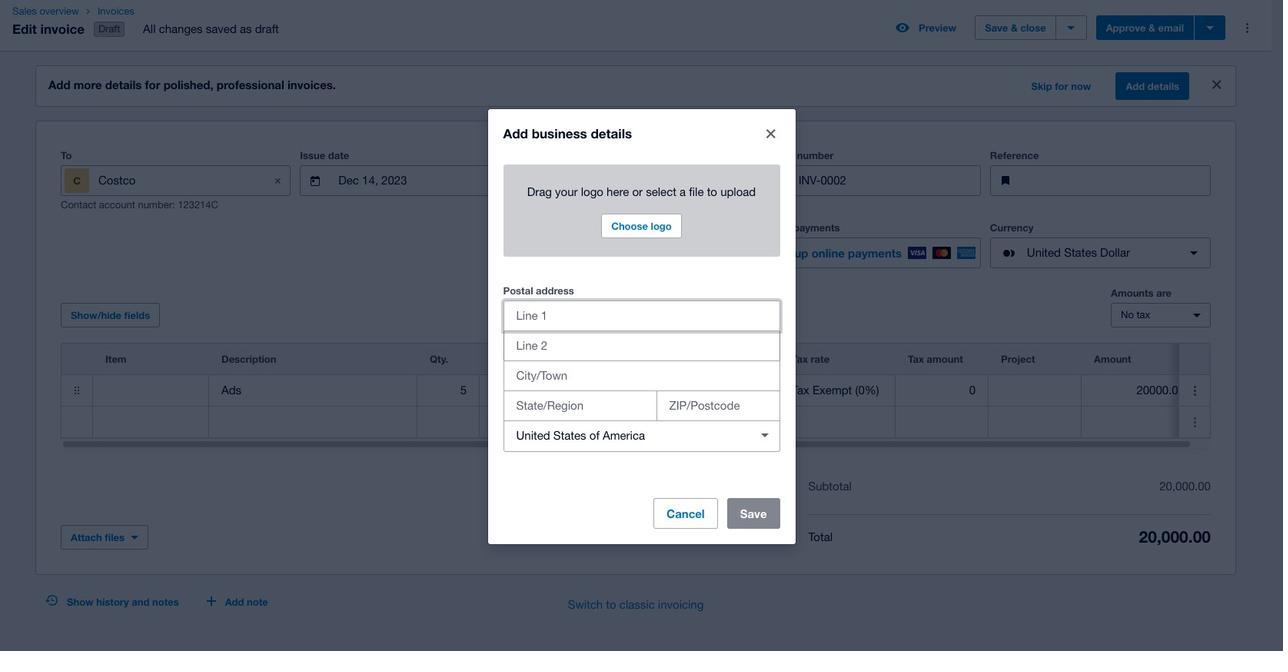 Task type: locate. For each thing, give the bounding box(es) containing it.
due
[[530, 149, 549, 162]]

set
[[773, 246, 791, 260]]

tax left exempt
[[792, 384, 809, 397]]

0 horizontal spatial for
[[145, 78, 160, 92]]

123214c
[[178, 199, 218, 211]]

2 quantity field from the top
[[417, 408, 479, 437]]

close
[[1020, 22, 1046, 34]]

details inside dialog
[[591, 125, 632, 141]]

payments up the online
[[793, 221, 840, 234]]

Postal address field
[[504, 301, 779, 330]]

Quantity field
[[417, 376, 479, 405], [417, 408, 479, 437]]

Price field
[[480, 376, 595, 405], [480, 408, 595, 437]]

amounts are
[[1111, 287, 1172, 299]]

invoice number element
[[760, 165, 981, 196]]

draft
[[255, 22, 279, 35]]

0 horizontal spatial save
[[740, 506, 767, 520]]

details right more
[[105, 78, 142, 92]]

0 horizontal spatial date
[[328, 149, 349, 162]]

save inside save & close button
[[985, 22, 1008, 34]]

1 vertical spatial save
[[740, 506, 767, 520]]

1 price field from the top
[[480, 376, 595, 405]]

save right cancel
[[740, 506, 767, 520]]

1 & from the left
[[1011, 22, 1018, 34]]

logo right choose
[[651, 219, 672, 232]]

save
[[985, 22, 1008, 34], [740, 506, 767, 520]]

0 horizontal spatial payments
[[793, 221, 840, 234]]

logo
[[581, 185, 603, 198], [651, 219, 672, 232]]

clear image
[[749, 420, 780, 451]]

& left close
[[1011, 22, 1018, 34]]

now
[[1071, 80, 1091, 92]]

add for add business details
[[503, 125, 528, 141]]

2 & from the left
[[1149, 22, 1155, 34]]

1 vertical spatial quantity field
[[417, 408, 479, 437]]

invoices
[[98, 5, 134, 17]]

0 vertical spatial to
[[707, 185, 717, 198]]

choose logo button
[[601, 213, 682, 238]]

switch to classic invoicing
[[568, 598, 704, 611]]

1 horizontal spatial date
[[552, 149, 573, 162]]

amounts
[[1111, 287, 1154, 299]]

& inside save & close button
[[1011, 22, 1018, 34]]

details down email
[[1148, 80, 1179, 92]]

add details
[[1126, 80, 1179, 92]]

& inside approve & email 'button'
[[1149, 22, 1155, 34]]

0 horizontal spatial &
[[1011, 22, 1018, 34]]

polished,
[[163, 78, 213, 92]]

1 horizontal spatial save
[[985, 22, 1008, 34]]

0 horizontal spatial logo
[[581, 185, 603, 198]]

postal
[[503, 284, 533, 296]]

invoices link
[[91, 4, 291, 19]]

approve
[[1106, 22, 1146, 34]]

0 vertical spatial quantity field
[[417, 376, 479, 405]]

online
[[811, 246, 845, 260]]

for left now
[[1055, 80, 1068, 92]]

None field
[[503, 420, 780, 452]]

1 horizontal spatial to
[[707, 185, 717, 198]]

invoice
[[40, 20, 85, 37]]

add for add note
[[225, 596, 244, 608]]

tax left rate
[[792, 353, 808, 365]]

save left close
[[985, 22, 1008, 34]]

1 horizontal spatial &
[[1149, 22, 1155, 34]]

no tax button
[[1111, 303, 1211, 328]]

2 date from the left
[[552, 149, 573, 162]]

due date
[[530, 149, 573, 162]]

Description text field
[[209, 408, 417, 437]]

& left email
[[1149, 22, 1155, 34]]

fields
[[124, 309, 150, 321]]

& for email
[[1149, 22, 1155, 34]]

add left business
[[503, 125, 528, 141]]

logo left here
[[581, 185, 603, 198]]

&
[[1011, 22, 1018, 34], [1149, 22, 1155, 34]]

save for save & close
[[985, 22, 1008, 34]]

and
[[132, 596, 149, 608]]

invoices.
[[287, 78, 336, 92]]

online
[[760, 221, 791, 234]]

0 vertical spatial 20,000.00
[[1159, 480, 1211, 493]]

edit invoice
[[12, 20, 85, 37]]

add left 'note'
[[225, 596, 244, 608]]

0 horizontal spatial to
[[606, 598, 616, 611]]

save inside the save button
[[740, 506, 767, 520]]

saved
[[206, 22, 237, 35]]

preview
[[919, 22, 956, 34]]

costco
[[98, 174, 136, 187]]

tax rate
[[792, 353, 830, 365]]

show history and notes button
[[36, 590, 188, 614]]

1 date from the left
[[328, 149, 349, 162]]

to
[[61, 149, 72, 162]]

1 horizontal spatial details
[[591, 125, 632, 141]]

draft
[[98, 23, 120, 35]]

files
[[105, 531, 125, 544]]

date for due date
[[552, 149, 573, 162]]

0 vertical spatial payments
[[793, 221, 840, 234]]

1 horizontal spatial for
[[1055, 80, 1068, 92]]

more date options image
[[720, 165, 751, 196]]

details for add business details
[[591, 125, 632, 141]]

Amount field
[[1082, 376, 1197, 405], [1082, 408, 1197, 437]]

Country text field
[[504, 421, 743, 450]]

issue
[[300, 149, 325, 162]]

date down business
[[552, 149, 573, 162]]

payments right the online
[[848, 246, 902, 260]]

add right now
[[1126, 80, 1145, 92]]

add for add details
[[1126, 80, 1145, 92]]

2 horizontal spatial details
[[1148, 80, 1179, 92]]

1 vertical spatial price field
[[480, 408, 595, 437]]

Due date text field
[[567, 166, 714, 195]]

add business details
[[503, 125, 632, 141]]

set up online payments
[[773, 246, 902, 260]]

more date options image
[[490, 165, 521, 196]]

0 vertical spatial save
[[985, 22, 1008, 34]]

item
[[105, 353, 127, 365]]

skip
[[1031, 80, 1052, 92]]

0 vertical spatial price field
[[480, 376, 595, 405]]

subtotal
[[808, 480, 852, 493]]

description
[[221, 353, 276, 365]]

price
[[492, 353, 517, 365]]

show/hide fields
[[71, 309, 150, 321]]

details for add more details for polished, professional invoices.
[[105, 78, 142, 92]]

ZIP/Postcode field
[[657, 391, 779, 420]]

invoice
[[760, 149, 794, 162]]

cancel button
[[653, 498, 718, 528]]

dollar
[[1100, 246, 1130, 259]]

for inside button
[[1055, 80, 1068, 92]]

tax left amount
[[908, 353, 924, 365]]

to right file
[[707, 185, 717, 198]]

tax
[[792, 353, 808, 365], [908, 353, 924, 365], [792, 384, 809, 397]]

sales
[[12, 5, 37, 17]]

show/hide
[[71, 309, 121, 321]]

1 horizontal spatial payments
[[848, 246, 902, 260]]

to inside switch to classic invoicing button
[[606, 598, 616, 611]]

1 vertical spatial payments
[[848, 246, 902, 260]]

payments
[[793, 221, 840, 234], [848, 246, 902, 260]]

business
[[532, 125, 587, 141]]

to right switch
[[606, 598, 616, 611]]

1 vertical spatial to
[[606, 598, 616, 611]]

switch
[[568, 598, 603, 611]]

as
[[240, 22, 252, 35]]

for left polished,
[[145, 78, 160, 92]]

changes
[[159, 22, 203, 35]]

postal address
[[503, 284, 574, 296]]

tax for tax rate
[[792, 353, 808, 365]]

invoice number
[[760, 149, 834, 162]]

issue date
[[300, 149, 349, 162]]

reference
[[990, 149, 1039, 162]]

overview
[[39, 5, 79, 17]]

1 vertical spatial amount field
[[1082, 408, 1197, 437]]

show
[[67, 596, 94, 608]]

add left more
[[48, 78, 70, 92]]

1 vertical spatial logo
[[651, 219, 672, 232]]

sales overview
[[12, 5, 79, 17]]

Issue date text field
[[337, 166, 484, 195]]

details right business
[[591, 125, 632, 141]]

Discount field
[[596, 376, 663, 405]]

1 vertical spatial 20,000.00
[[1139, 527, 1211, 547]]

amount
[[927, 353, 963, 365]]

add inside dialog
[[503, 125, 528, 141]]

1 horizontal spatial logo
[[651, 219, 672, 232]]

date right issue
[[328, 149, 349, 162]]

file
[[689, 185, 704, 198]]

0 vertical spatial amount field
[[1082, 376, 1197, 405]]

0 horizontal spatial details
[[105, 78, 142, 92]]



Task type: vqa. For each thing, say whether or not it's contained in the screenshot.
New Repeating Invoice corresponding to the bottom New Repeating Invoice link
no



Task type: describe. For each thing, give the bounding box(es) containing it.
preview button
[[886, 15, 966, 40]]

are
[[1156, 287, 1172, 299]]

cancel
[[666, 506, 705, 520]]

attach files
[[71, 531, 125, 544]]

online payments
[[760, 221, 840, 234]]

details inside button
[[1148, 80, 1179, 92]]

tax exempt (0%)
[[792, 384, 879, 397]]

drag your logo here or select a file to upload
[[527, 185, 756, 198]]

0 vertical spatial logo
[[581, 185, 603, 198]]

disc.
[[608, 353, 632, 365]]

tax for tax exempt (0%)
[[792, 384, 809, 397]]

choose
[[611, 219, 648, 232]]

attach
[[71, 531, 102, 544]]

tax
[[1137, 309, 1150, 321]]

or
[[632, 185, 643, 198]]

add for add more details for polished, professional invoices.
[[48, 78, 70, 92]]

(0%)
[[855, 384, 879, 397]]

a
[[680, 185, 686, 198]]

save button
[[727, 498, 780, 528]]

close image
[[755, 118, 786, 149]]

your
[[555, 185, 578, 198]]

0
[[969, 384, 976, 397]]

invoicing
[[658, 598, 704, 611]]

exempt
[[812, 384, 852, 397]]

email
[[1158, 22, 1184, 34]]

invoice line item list element
[[61, 343, 1229, 438]]

edit
[[12, 20, 37, 37]]

c
[[73, 175, 81, 187]]

to inside add business details dialog
[[707, 185, 717, 198]]

all
[[143, 22, 156, 35]]

payments inside set up online payments popup button
[[848, 246, 902, 260]]

Line 2 field
[[504, 331, 779, 360]]

Description text field
[[209, 376, 417, 405]]

here
[[607, 185, 629, 198]]

history
[[96, 596, 129, 608]]

all changes saved as draft
[[143, 22, 279, 35]]

more
[[74, 78, 102, 92]]

no
[[1121, 309, 1134, 321]]

2 price field from the top
[[480, 408, 595, 437]]

up
[[794, 246, 808, 260]]

add more details for polished, professional invoices. status
[[36, 66, 1235, 106]]

classic
[[619, 598, 655, 611]]

save & close button
[[975, 15, 1056, 40]]

skip for now
[[1031, 80, 1091, 92]]

united states dollar button
[[990, 238, 1211, 268]]

save & close
[[985, 22, 1046, 34]]

add note
[[225, 596, 268, 608]]

1 quantity field from the top
[[417, 376, 479, 405]]

attach files button
[[61, 525, 148, 550]]

add details button
[[1116, 72, 1189, 100]]

tax for tax amount
[[908, 353, 924, 365]]

set up online payments button
[[760, 238, 981, 268]]

State/Region field
[[504, 391, 656, 420]]

contact account number: 123214c
[[61, 199, 218, 211]]

select
[[646, 185, 676, 198]]

number
[[797, 149, 834, 162]]

no tax
[[1121, 309, 1150, 321]]

states
[[1064, 246, 1097, 259]]

1 amount field from the top
[[1082, 376, 1197, 405]]

contact
[[61, 199, 96, 211]]

approve & email button
[[1096, 15, 1194, 40]]

choose logo
[[611, 219, 672, 232]]

amount
[[1094, 353, 1131, 365]]

City/Town field
[[504, 361, 779, 390]]

add business details dialog
[[488, 109, 795, 544]]

total
[[808, 530, 833, 543]]

2 amount field from the top
[[1082, 408, 1197, 437]]

number:
[[138, 199, 175, 211]]

tax amount
[[908, 353, 963, 365]]

address
[[536, 284, 574, 296]]

upload
[[720, 185, 756, 198]]

switch to classic invoicing button
[[556, 590, 716, 620]]

notes
[[152, 596, 179, 608]]

project
[[1001, 353, 1035, 365]]

skip for now button
[[1022, 74, 1100, 98]]

sales overview link
[[6, 4, 85, 19]]

Reference text field
[[1027, 166, 1210, 195]]

professional
[[217, 78, 284, 92]]

Invoice number text field
[[797, 166, 980, 195]]

save for save
[[740, 506, 767, 520]]

date for issue date
[[328, 149, 349, 162]]

& for close
[[1011, 22, 1018, 34]]

approve & email
[[1106, 22, 1184, 34]]

logo inside button
[[651, 219, 672, 232]]



